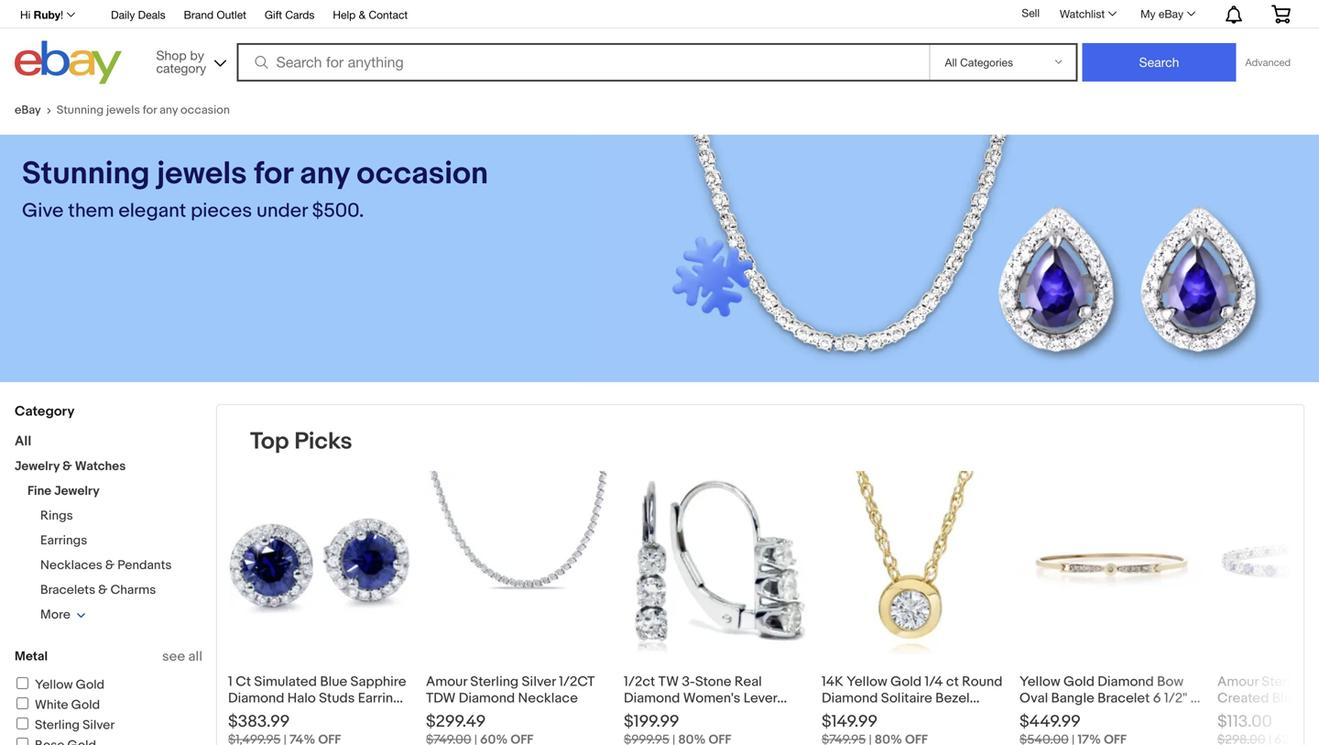 Task type: vqa. For each thing, say whether or not it's contained in the screenshot.
Round inside Yellow Gold Diamond Bow Oval Bangle Bracelet 6 1/2" - 10k Round Brilliant .50ctw
yes



Task type: describe. For each thing, give the bounding box(es) containing it.
brand outlet
[[184, 8, 246, 21]]

gold inside 1 ct simulated blue sapphire diamond halo studs earrings 10k white gold
[[291, 707, 322, 723]]

daily
[[111, 8, 135, 21]]

silver inside amour sterling silver 1/2ct tdw diamond necklace $299.49
[[522, 674, 556, 690]]

top picks
[[250, 428, 352, 456]]

occasion for stunning jewels for any occasion
[[181, 103, 230, 117]]

!
[[60, 8, 63, 21]]

yellow gold link
[[14, 677, 105, 693]]

bezel
[[936, 690, 970, 707]]

1 vertical spatial jewelry
[[54, 483, 100, 499]]

round inside the 14k yellow gold 1/4 ct round diamond solitaire bezel pendant necklace 18"
[[962, 674, 1003, 690]]

sterling silver
[[35, 718, 115, 733]]

pendant
[[822, 707, 874, 723]]

all
[[15, 433, 31, 450]]

0 horizontal spatial white
[[35, 697, 68, 713]]

give
[[22, 199, 64, 223]]

jewels for stunning jewels for any occasion
[[106, 103, 140, 117]]

$500.
[[312, 199, 364, 223]]

diamond inside yellow gold diamond bow oval bangle bracelet 6 1/2" - 10k round brilliant .50ctw
[[1098, 674, 1155, 690]]

ruby
[[34, 8, 60, 21]]

for for stunning jewels for any occasion
[[143, 103, 157, 117]]

stone
[[695, 674, 732, 690]]

sell
[[1022, 7, 1040, 19]]

more button
[[40, 607, 86, 623]]

tdw
[[426, 690, 456, 707]]

for for stunning jewels for any occasion give them elegant pieces under $500.
[[254, 155, 293, 193]]

$113.00
[[1218, 712, 1273, 732]]

sterling silver link
[[14, 718, 115, 733]]

gold inside the 14k yellow gold 1/4 ct round diamond solitaire bezel pendant necklace 18"
[[891, 674, 922, 690]]

& up bracelets & charms link
[[105, 558, 115, 573]]

white inside 1/2ct tw 3-stone real diamond women's lever back earrings 14k white gold
[[737, 707, 773, 723]]

& up fine jewelry
[[62, 459, 72, 474]]

White Gold checkbox
[[16, 697, 28, 709]]

bracelets & charms link
[[40, 582, 156, 598]]

occasion for stunning jewels for any occasion give them elegant pieces under $500.
[[357, 155, 488, 193]]

hi ruby !
[[20, 8, 63, 21]]

1 ct simulated blue sapphire diamond halo studs earrings 10k white gold
[[228, 674, 409, 723]]

gold inside yellow gold diamond bow oval bangle bracelet 6 1/2" - 10k round brilliant .50ctw
[[1064, 674, 1095, 690]]

amour sterling s
[[1218, 674, 1320, 723]]

all
[[188, 648, 203, 665]]

yellow inside the 14k yellow gold 1/4 ct round diamond solitaire bezel pendant necklace 18"
[[847, 674, 888, 690]]

stunning jewels for any occasion give them elegant pieces under $500.
[[22, 155, 488, 223]]

women's
[[684, 690, 741, 707]]

stunning for stunning jewels for any occasion give them elegant pieces under $500.
[[22, 155, 150, 193]]

1/2ct tw 3-stone real diamond women's lever back earrings 14k white gold image
[[624, 471, 807, 654]]

real
[[735, 674, 762, 690]]

0 vertical spatial jewelry
[[15, 459, 60, 474]]

my ebay
[[1141, 7, 1184, 20]]

sterling for amour sterling s
[[1262, 674, 1311, 690]]

yellow gold diamond bow oval bangle bracelet 6 1/2" - 10k round brilliant .50ctw image
[[1020, 471, 1203, 654]]

watchlist link
[[1050, 3, 1126, 25]]

14k inside 1/2ct tw 3-stone real diamond women's lever back earrings 14k white gold
[[712, 707, 734, 723]]

ct
[[236, 674, 251, 690]]

amour for amour sterling s
[[1218, 674, 1259, 690]]

under
[[257, 199, 308, 223]]

bracelets
[[40, 582, 95, 598]]

s
[[1314, 674, 1320, 690]]

& down "necklaces & pendants" 'link'
[[98, 582, 108, 598]]

necklace inside the 14k yellow gold 1/4 ct round diamond solitaire bezel pendant necklace 18"
[[877, 707, 937, 723]]

sapphire
[[351, 674, 407, 690]]

earrings inside 1/2ct tw 3-stone real diamond women's lever back earrings 14k white gold
[[658, 707, 709, 723]]

1/4
[[925, 674, 944, 690]]

.50ctw
[[1137, 707, 1180, 723]]

gift
[[265, 8, 282, 21]]

0 horizontal spatial sterling
[[35, 718, 80, 733]]

picks
[[294, 428, 352, 456]]

fine
[[27, 483, 51, 499]]

see all button
[[162, 648, 203, 665]]

any for stunning jewels for any occasion
[[160, 103, 178, 117]]

my ebay link
[[1131, 3, 1204, 25]]

ct
[[947, 674, 959, 690]]

them
[[68, 199, 114, 223]]

see
[[162, 648, 185, 665]]

category
[[15, 403, 75, 420]]

3-
[[682, 674, 695, 690]]

ebay link
[[15, 103, 57, 117]]

14k yellow gold 1/4 ct round diamond solitaire bezel pendant necklace 18"
[[822, 674, 1003, 723]]

jewelry & watches
[[15, 459, 126, 474]]

10k inside yellow gold diamond bow oval bangle bracelet 6 1/2" - 10k round brilliant .50ctw
[[1020, 707, 1040, 723]]

gold up white gold
[[76, 677, 105, 693]]

10k inside 1 ct simulated blue sapphire diamond halo studs earrings 10k white gold
[[228, 707, 248, 723]]

Rose Gold checkbox
[[16, 738, 28, 745]]

charms
[[111, 582, 156, 598]]

diamond for studs
[[228, 690, 285, 707]]

amour sterling silver 1/2ct tdw diamond necklace image
[[426, 471, 609, 654]]

elegant
[[119, 199, 186, 223]]

gold up sterling silver
[[71, 697, 100, 713]]

bow
[[1158, 674, 1184, 690]]

daily deals link
[[111, 5, 166, 26]]

1/2ct
[[559, 674, 595, 690]]

watches
[[75, 459, 126, 474]]

halo
[[288, 690, 316, 707]]

brand
[[184, 8, 214, 21]]

white gold
[[35, 697, 100, 713]]

gold inside 1/2ct tw 3-stone real diamond women's lever back earrings 14k white gold
[[776, 707, 807, 723]]

solitaire
[[881, 690, 933, 707]]

bangle
[[1052, 690, 1095, 707]]

lever
[[744, 690, 778, 707]]

-
[[1191, 690, 1196, 707]]

Search for anything text field
[[240, 45, 926, 80]]



Task type: locate. For each thing, give the bounding box(es) containing it.
earrings right studs
[[358, 690, 409, 707]]

for down category
[[143, 103, 157, 117]]

0 horizontal spatial yellow
[[35, 677, 73, 693]]

stunning for stunning jewels for any occasion
[[57, 103, 104, 117]]

1 vertical spatial stunning
[[22, 155, 150, 193]]

0 horizontal spatial amour
[[426, 674, 467, 690]]

jewels inside stunning jewels for any occasion give them elegant pieces under $500.
[[157, 155, 247, 193]]

$199.99
[[624, 712, 680, 732]]

0 horizontal spatial any
[[160, 103, 178, 117]]

deals
[[138, 8, 166, 21]]

1 vertical spatial round
[[1043, 707, 1084, 723]]

see all
[[162, 648, 203, 665]]

0 horizontal spatial 14k
[[712, 707, 734, 723]]

shop by category
[[156, 48, 206, 76]]

0 vertical spatial silver
[[522, 674, 556, 690]]

diamond up $199.99 at the bottom of the page
[[624, 690, 680, 707]]

occasion
[[181, 103, 230, 117], [357, 155, 488, 193]]

your shopping cart image
[[1271, 5, 1292, 23]]

1
[[228, 674, 233, 690]]

necklace inside amour sterling silver 1/2ct tdw diamond necklace $299.49
[[518, 690, 578, 707]]

shop by category banner
[[10, 0, 1305, 89]]

diamond up brilliant
[[1098, 674, 1155, 690]]

earrings inside rings earrings necklaces & pendants bracelets & charms
[[40, 533, 87, 549]]

1 horizontal spatial amour
[[1218, 674, 1259, 690]]

10k left bangle on the bottom right of the page
[[1020, 707, 1040, 723]]

silver left "1/2ct"
[[522, 674, 556, 690]]

0 vertical spatial round
[[962, 674, 1003, 690]]

ebay inside stunning jewels for any occasion main content
[[15, 103, 41, 117]]

1/2"
[[1165, 690, 1188, 707]]

1 amour from the left
[[426, 674, 467, 690]]

Sterling Silver checkbox
[[16, 718, 28, 730]]

sterling left s
[[1262, 674, 1311, 690]]

more
[[40, 607, 71, 623]]

white gold link
[[14, 697, 100, 713]]

amour sterling silver created blue and white sapphire tennis bracelet image
[[1218, 471, 1320, 654]]

0 horizontal spatial 10k
[[228, 707, 248, 723]]

bracelet
[[1098, 690, 1151, 707]]

2 horizontal spatial earrings
[[658, 707, 709, 723]]

0 vertical spatial stunning
[[57, 103, 104, 117]]

gold down simulated
[[291, 707, 322, 723]]

amour for amour sterling silver 1/2ct tdw diamond necklace $299.49
[[426, 674, 467, 690]]

contact
[[369, 8, 408, 21]]

yellow for yellow gold diamond bow oval bangle bracelet 6 1/2" - 10k round brilliant .50ctw
[[1020, 674, 1061, 690]]

jewelry up fine
[[15, 459, 60, 474]]

oval
[[1020, 690, 1049, 707]]

silver down white gold
[[83, 718, 115, 733]]

earrings
[[40, 533, 87, 549], [358, 690, 409, 707], [658, 707, 709, 723]]

18"
[[940, 707, 957, 723]]

yellow up the pendant
[[847, 674, 888, 690]]

diamond for lever
[[624, 690, 680, 707]]

white down real at the bottom of the page
[[737, 707, 773, 723]]

occasion inside stunning jewels for any occasion give them elegant pieces under $500.
[[357, 155, 488, 193]]

stunning
[[57, 103, 104, 117], [22, 155, 150, 193]]

0 vertical spatial for
[[143, 103, 157, 117]]

1 horizontal spatial round
[[1043, 707, 1084, 723]]

0 horizontal spatial round
[[962, 674, 1003, 690]]

gold
[[891, 674, 922, 690], [1064, 674, 1095, 690], [76, 677, 105, 693], [71, 697, 100, 713], [291, 707, 322, 723], [776, 707, 807, 723]]

back
[[624, 707, 655, 723]]

diamond for $299.49
[[459, 690, 515, 707]]

brilliant
[[1087, 707, 1134, 723]]

jewels
[[106, 103, 140, 117], [157, 155, 247, 193]]

1 horizontal spatial ebay
[[1159, 7, 1184, 20]]

1 vertical spatial any
[[300, 155, 350, 193]]

1 vertical spatial silver
[[83, 718, 115, 733]]

diamond inside amour sterling silver 1/2ct tdw diamond necklace $299.49
[[459, 690, 515, 707]]

0 horizontal spatial ebay
[[15, 103, 41, 117]]

for inside stunning jewels for any occasion give them elegant pieces under $500.
[[254, 155, 293, 193]]

0 vertical spatial ebay
[[1159, 7, 1184, 20]]

diamond up $383.99
[[228, 690, 285, 707]]

round left brilliant
[[1043, 707, 1084, 723]]

necklaces & pendants link
[[40, 558, 172, 573]]

2 10k from the left
[[1020, 707, 1040, 723]]

gold left "1/4"
[[891, 674, 922, 690]]

$383.99
[[228, 712, 290, 732]]

sterling down the white gold link
[[35, 718, 80, 733]]

1 horizontal spatial occasion
[[357, 155, 488, 193]]

14k yellow gold 1/4 ct round diamond solitaire bezel pendant necklace 18" image
[[822, 471, 1005, 654]]

shop by category button
[[148, 41, 230, 80]]

white inside 1 ct simulated blue sapphire diamond halo studs earrings 10k white gold
[[251, 707, 288, 723]]

advanced link
[[1237, 44, 1301, 81]]

1 ct simulated blue sapphire diamond halo studs earrings 10k white gold image
[[228, 471, 412, 654]]

None text field
[[228, 732, 281, 745], [624, 732, 670, 745], [1218, 732, 1266, 745], [228, 732, 281, 745], [624, 732, 670, 745], [1218, 732, 1266, 745]]

simulated
[[254, 674, 317, 690]]

Yellow Gold checkbox
[[16, 677, 28, 689]]

2 horizontal spatial yellow
[[1020, 674, 1061, 690]]

0 horizontal spatial silver
[[83, 718, 115, 733]]

1 horizontal spatial silver
[[522, 674, 556, 690]]

1 horizontal spatial yellow
[[847, 674, 888, 690]]

10k down ct
[[228, 707, 248, 723]]

rings earrings necklaces & pendants bracelets & charms
[[40, 508, 172, 598]]

sterling inside amour sterling s
[[1262, 674, 1311, 690]]

earrings inside 1 ct simulated blue sapphire diamond halo studs earrings 10k white gold
[[358, 690, 409, 707]]

yellow for yellow gold
[[35, 677, 73, 693]]

round inside yellow gold diamond bow oval bangle bracelet 6 1/2" - 10k round brilliant .50ctw
[[1043, 707, 1084, 723]]

$149.99
[[822, 712, 878, 732]]

14k inside the 14k yellow gold 1/4 ct round diamond solitaire bezel pendant necklace 18"
[[822, 674, 844, 690]]

help
[[333, 8, 356, 21]]

0 horizontal spatial necklace
[[518, 690, 578, 707]]

yellow up $449.99
[[1020, 674, 1061, 690]]

cards
[[285, 8, 315, 21]]

gold left the pendant
[[776, 707, 807, 723]]

any down category
[[160, 103, 178, 117]]

$449.99
[[1020, 712, 1081, 732]]

1 horizontal spatial 10k
[[1020, 707, 1040, 723]]

2 horizontal spatial white
[[737, 707, 773, 723]]

amour up $299.49 at the bottom left of page
[[426, 674, 467, 690]]

1 horizontal spatial earrings
[[358, 690, 409, 707]]

any for stunning jewels for any occasion give them elegant pieces under $500.
[[300, 155, 350, 193]]

help & contact
[[333, 8, 408, 21]]

yellow up the white gold link
[[35, 677, 73, 693]]

blue
[[320, 674, 348, 690]]

amour up $113.00
[[1218, 674, 1259, 690]]

gift cards
[[265, 8, 315, 21]]

& inside account "navigation"
[[359, 8, 366, 21]]

0 vertical spatial 14k
[[822, 674, 844, 690]]

yellow gold
[[35, 677, 105, 693]]

ebay inside account "navigation"
[[1159, 7, 1184, 20]]

earrings link
[[40, 533, 87, 549]]

sterling inside amour sterling silver 1/2ct tdw diamond necklace $299.49
[[471, 674, 519, 690]]

2 amour from the left
[[1218, 674, 1259, 690]]

1 horizontal spatial for
[[254, 155, 293, 193]]

brand outlet link
[[184, 5, 246, 26]]

1 horizontal spatial sterling
[[471, 674, 519, 690]]

for up under
[[254, 155, 293, 193]]

any inside stunning jewels for any occasion give them elegant pieces under $500.
[[300, 155, 350, 193]]

0 horizontal spatial occasion
[[181, 103, 230, 117]]

none submit inside shop by category banner
[[1083, 43, 1237, 82]]

1/2ct tw 3-stone real diamond women's lever back earrings 14k white gold
[[624, 674, 807, 723]]

diamond inside 1/2ct tw 3-stone real diamond women's lever back earrings 14k white gold
[[624, 690, 680, 707]]

account navigation
[[10, 0, 1305, 28]]

round right ct at right
[[962, 674, 1003, 690]]

jewelry down jewelry & watches
[[54, 483, 100, 499]]

pieces
[[191, 199, 252, 223]]

shop
[[156, 48, 187, 63]]

6
[[1154, 690, 1162, 707]]

earrings down rings
[[40, 533, 87, 549]]

sterling for amour sterling silver 1/2ct tdw diamond necklace $299.49
[[471, 674, 519, 690]]

None text field
[[426, 732, 472, 745], [822, 732, 866, 745], [1020, 732, 1069, 745], [426, 732, 472, 745], [822, 732, 866, 745], [1020, 732, 1069, 745]]

hi
[[20, 8, 31, 21]]

2 horizontal spatial sterling
[[1262, 674, 1311, 690]]

watchlist
[[1060, 7, 1105, 20]]

1 vertical spatial for
[[254, 155, 293, 193]]

14k up the pendant
[[822, 674, 844, 690]]

0 horizontal spatial jewels
[[106, 103, 140, 117]]

stunning jewels for any occasion
[[57, 103, 230, 117]]

studs
[[319, 690, 355, 707]]

advanced
[[1246, 56, 1291, 68]]

jewelry
[[15, 459, 60, 474], [54, 483, 100, 499]]

1 horizontal spatial 14k
[[822, 674, 844, 690]]

outlet
[[217, 8, 246, 21]]

1 10k from the left
[[228, 707, 248, 723]]

amour sterling silver 1/2ct tdw diamond necklace $299.49
[[426, 674, 595, 732]]

diamond up $299.49 at the bottom left of page
[[459, 690, 515, 707]]

stunning inside stunning jewels for any occasion give them elegant pieces under $500.
[[22, 155, 150, 193]]

0 horizontal spatial earrings
[[40, 533, 87, 549]]

my
[[1141, 7, 1156, 20]]

1 horizontal spatial jewels
[[157, 155, 247, 193]]

necklaces
[[40, 558, 102, 573]]

1 vertical spatial occasion
[[357, 155, 488, 193]]

jewels for stunning jewels for any occasion give them elegant pieces under $500.
[[157, 155, 247, 193]]

sterling up $299.49 at the bottom left of page
[[471, 674, 519, 690]]

diamond up '$149.99' at the bottom right of page
[[822, 690, 878, 707]]

category
[[156, 60, 206, 76]]

fine jewelry
[[27, 483, 100, 499]]

all link
[[15, 433, 31, 450]]

white
[[35, 697, 68, 713], [251, 707, 288, 723], [737, 707, 773, 723]]

diamond inside 1 ct simulated blue sapphire diamond halo studs earrings 10k white gold
[[228, 690, 285, 707]]

white left halo
[[251, 707, 288, 723]]

metal
[[15, 649, 48, 664]]

$299.49
[[426, 712, 486, 732]]

stunning jewels for any occasion main content
[[0, 89, 1320, 745]]

1 horizontal spatial necklace
[[877, 707, 937, 723]]

top
[[250, 428, 289, 456]]

1 vertical spatial 14k
[[712, 707, 734, 723]]

None submit
[[1083, 43, 1237, 82]]

1 horizontal spatial any
[[300, 155, 350, 193]]

daily deals
[[111, 8, 166, 21]]

yellow inside yellow gold diamond bow oval bangle bracelet 6 1/2" - 10k round brilliant .50ctw
[[1020, 674, 1061, 690]]

gold up brilliant
[[1064, 674, 1095, 690]]

earrings down 3-
[[658, 707, 709, 723]]

yellow gold diamond bow oval bangle bracelet 6 1/2" - 10k round brilliant .50ctw
[[1020, 674, 1196, 723]]

0 vertical spatial occasion
[[181, 103, 230, 117]]

any up '$500.'
[[300, 155, 350, 193]]

round
[[962, 674, 1003, 690], [1043, 707, 1084, 723]]

1 vertical spatial jewels
[[157, 155, 247, 193]]

necklace
[[518, 690, 578, 707], [877, 707, 937, 723]]

amour inside amour sterling s
[[1218, 674, 1259, 690]]

diamond inside the 14k yellow gold 1/4 ct round diamond solitaire bezel pendant necklace 18"
[[822, 690, 878, 707]]

amour inside amour sterling silver 1/2ct tdw diamond necklace $299.49
[[426, 674, 467, 690]]

14k down stone
[[712, 707, 734, 723]]

0 vertical spatial any
[[160, 103, 178, 117]]

14k
[[822, 674, 844, 690], [712, 707, 734, 723]]

tw
[[659, 674, 679, 690]]

help & contact link
[[333, 5, 408, 26]]

amour
[[426, 674, 467, 690], [1218, 674, 1259, 690]]

1 horizontal spatial white
[[251, 707, 288, 723]]

white down yellow gold link
[[35, 697, 68, 713]]

ebay
[[1159, 7, 1184, 20], [15, 103, 41, 117]]

gift cards link
[[265, 5, 315, 26]]

& right help
[[359, 8, 366, 21]]

0 vertical spatial jewels
[[106, 103, 140, 117]]

0 horizontal spatial for
[[143, 103, 157, 117]]

1 vertical spatial ebay
[[15, 103, 41, 117]]



